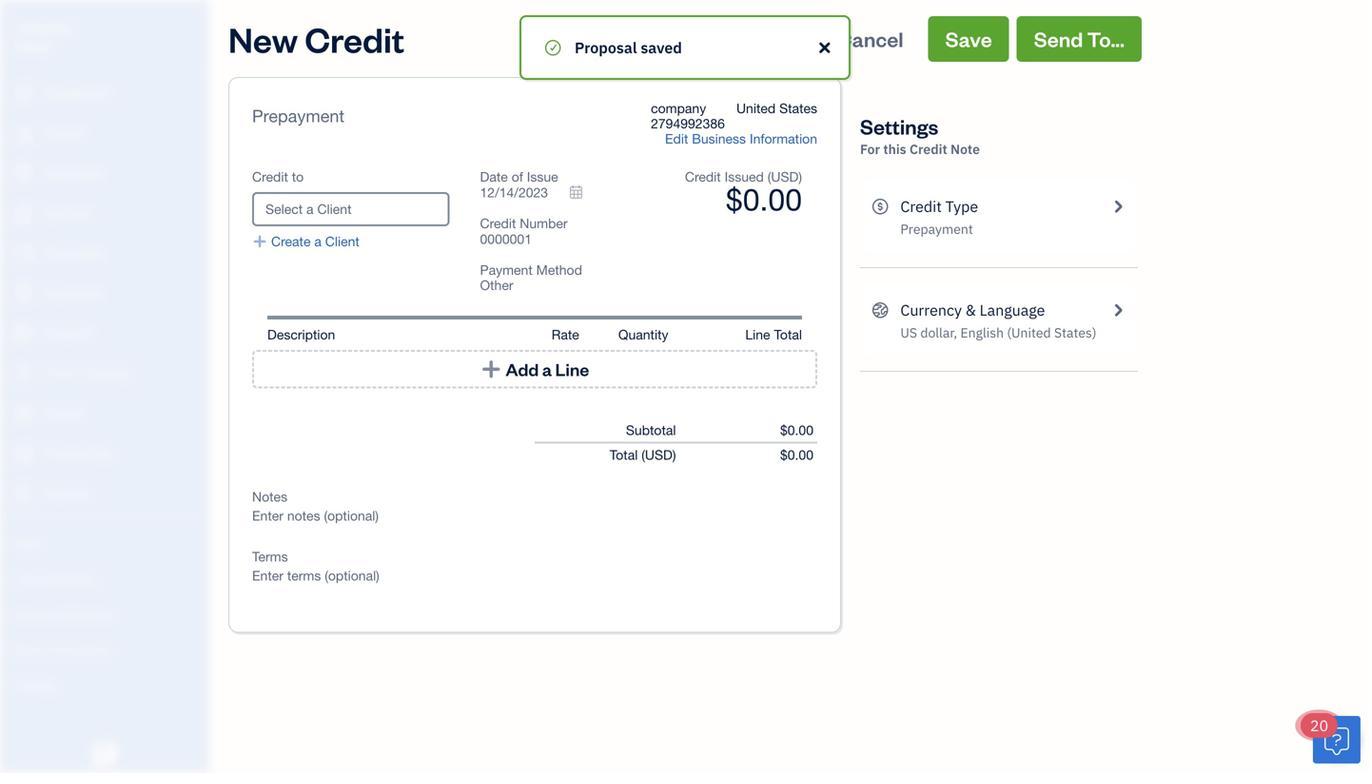 Task type: vqa. For each thing, say whether or not it's contained in the screenshot.
entries
no



Task type: locate. For each thing, give the bounding box(es) containing it.
items
[[14, 607, 44, 622]]

team members link
[[5, 563, 204, 597]]

2794992386
[[651, 116, 725, 131]]

company inside company 2794992386
[[651, 100, 706, 116]]

timer image
[[12, 364, 35, 384]]

1 horizontal spatial (usd)
[[768, 169, 802, 185]]

0 vertical spatial $0.00
[[726, 182, 802, 217]]

settings
[[860, 113, 939, 140], [14, 677, 58, 693]]

0 horizontal spatial total
[[610, 447, 638, 463]]

other button
[[480, 277, 621, 293]]

credit for credit number
[[480, 216, 516, 231]]

a right add at the top left
[[542, 358, 552, 381]]

1 horizontal spatial prepayment
[[901, 220, 973, 238]]

language
[[980, 300, 1045, 320]]

bank connections
[[14, 642, 112, 658]]

0 vertical spatial prepayment
[[252, 106, 345, 126]]

0 horizontal spatial line
[[555, 358, 589, 381]]

1 horizontal spatial company
[[651, 100, 706, 116]]

1 horizontal spatial line
[[745, 327, 770, 343]]

items and services link
[[5, 599, 204, 632]]

us
[[901, 324, 917, 342]]

create a client button
[[252, 234, 360, 249]]

apps link
[[5, 528, 204, 561]]

team members
[[14, 571, 97, 587]]

members
[[47, 571, 97, 587]]

1 vertical spatial prepayment
[[901, 220, 973, 238]]

2 vertical spatial $0.00
[[780, 447, 814, 463]]

proposal saved
[[575, 38, 682, 58]]

proposal
[[575, 38, 637, 58]]

credit right this
[[910, 140, 948, 158]]

line inside add a line button
[[555, 358, 589, 381]]

a inside button
[[542, 358, 552, 381]]

settings up this
[[860, 113, 939, 140]]

date of issue
[[480, 169, 558, 185]]

chevronright image
[[1109, 195, 1127, 218]]

settings inside the settings for this credit note
[[860, 113, 939, 140]]

resource center badge image
[[1313, 717, 1361, 764]]

company for company owner
[[15, 18, 74, 36]]

currencyandlanguage image
[[872, 299, 889, 322]]

1 vertical spatial $0.00
[[780, 423, 814, 438]]

dollarsigncircle image
[[872, 195, 889, 218]]

credit left to
[[252, 169, 288, 185]]

a left client
[[314, 234, 322, 249]]

freshbooks image
[[89, 743, 120, 766]]

save button
[[928, 16, 1009, 62]]

cancel button
[[820, 16, 921, 62]]

Enter terms (optional) text field
[[252, 569, 817, 584]]

dollar,
[[921, 324, 957, 342]]

$0.00 for total (usd)
[[780, 447, 814, 463]]

1 horizontal spatial settings
[[860, 113, 939, 140]]

1 vertical spatial total
[[610, 447, 638, 463]]

prepayment
[[252, 106, 345, 126], [901, 220, 973, 238]]

client image
[[12, 125, 35, 144]]

settings down bank
[[14, 677, 58, 693]]

create
[[271, 234, 311, 249]]

line
[[745, 327, 770, 343], [555, 358, 589, 381]]

settings for settings for this credit note
[[860, 113, 939, 140]]

1 vertical spatial a
[[542, 358, 552, 381]]

1 vertical spatial company
[[651, 100, 706, 116]]

0 vertical spatial (usd)
[[768, 169, 802, 185]]

total
[[774, 327, 802, 343], [610, 447, 638, 463]]

expense image
[[12, 285, 35, 304]]

(usd) down subtotal
[[642, 447, 676, 463]]

terms
[[252, 549, 288, 565]]

1 horizontal spatial a
[[542, 358, 552, 381]]

0 horizontal spatial company
[[15, 18, 74, 36]]

payment method other
[[480, 262, 582, 293]]

information
[[750, 131, 817, 147]]

prepayment down credit type
[[901, 220, 973, 238]]

credit inside credit issued (usd) $0.00
[[685, 169, 721, 185]]

close image
[[816, 36, 834, 59]]

1 vertical spatial (usd)
[[642, 447, 676, 463]]

dashboard image
[[12, 85, 35, 104]]

new
[[228, 16, 298, 61]]

1 vertical spatial settings
[[14, 677, 58, 693]]

credit right new
[[305, 16, 404, 61]]

0 vertical spatial line
[[745, 327, 770, 343]]

company
[[15, 18, 74, 36], [651, 100, 706, 116]]

connections
[[44, 642, 112, 658]]

0 horizontal spatial settings
[[14, 677, 58, 693]]

0 vertical spatial total
[[774, 327, 802, 343]]

total (usd)
[[610, 447, 676, 463]]

credit for credit to
[[252, 169, 288, 185]]

new credit
[[228, 16, 404, 61]]

0 horizontal spatial prepayment
[[252, 106, 345, 126]]

company up edit
[[651, 100, 706, 116]]

main element
[[0, 0, 257, 774]]

company inside main "element"
[[15, 18, 74, 36]]

description
[[267, 327, 335, 343]]

(usd)
[[768, 169, 802, 185], [642, 447, 676, 463]]

united
[[737, 100, 776, 116]]

20 button
[[1301, 714, 1361, 764]]

states
[[779, 100, 817, 116]]

currency
[[901, 300, 962, 320]]

united states
[[737, 100, 817, 116]]

payment
[[480, 262, 533, 278]]

1 vertical spatial line
[[555, 358, 589, 381]]

credit down "business"
[[685, 169, 721, 185]]

credit type
[[901, 197, 978, 216]]

for
[[860, 140, 880, 158]]

date
[[480, 169, 508, 185]]

credit left type
[[901, 197, 942, 216]]

(usd) inside credit issued (usd) $0.00
[[768, 169, 802, 185]]

items and services
[[14, 607, 115, 622]]

0 vertical spatial settings
[[860, 113, 939, 140]]

create a client
[[271, 234, 360, 249]]

proposal saved status
[[0, 15, 1370, 80]]

a for client
[[314, 234, 322, 249]]

us dollar, english (united states)
[[901, 324, 1097, 342]]

method
[[536, 262, 582, 278]]

client
[[325, 234, 360, 249]]

cancel
[[837, 25, 904, 52]]

company up owner
[[15, 18, 74, 36]]

prepayment up to
[[252, 106, 345, 126]]

0 horizontal spatial a
[[314, 234, 322, 249]]

rate
[[552, 327, 579, 343]]

a
[[314, 234, 322, 249], [542, 358, 552, 381]]

note
[[951, 140, 980, 158]]

settings inside "link"
[[14, 677, 58, 693]]

(usd) down information
[[768, 169, 802, 185]]

chevronright image
[[1109, 299, 1127, 322]]

line total
[[745, 327, 802, 343]]

subtotal
[[626, 423, 676, 438]]

credit inside the settings for this credit note
[[910, 140, 948, 158]]

credit down date of issue text box
[[480, 216, 516, 231]]

of
[[512, 169, 523, 185]]

$0.00
[[726, 182, 802, 217], [780, 423, 814, 438], [780, 447, 814, 463]]

credit
[[305, 16, 404, 61], [910, 140, 948, 158], [252, 169, 288, 185], [685, 169, 721, 185], [901, 197, 942, 216], [480, 216, 516, 231]]

number
[[520, 216, 568, 231]]

add
[[506, 358, 539, 381]]

0 vertical spatial a
[[314, 234, 322, 249]]

0 vertical spatial company
[[15, 18, 74, 36]]

Client text field
[[254, 194, 448, 225]]

plus image
[[480, 360, 502, 379]]



Task type: describe. For each thing, give the bounding box(es) containing it.
notes
[[252, 489, 287, 505]]

quantity
[[618, 327, 669, 343]]

company 2794992386
[[651, 100, 725, 131]]

project image
[[12, 325, 35, 344]]

send to... button
[[1017, 16, 1142, 62]]

type
[[946, 197, 978, 216]]

money image
[[12, 404, 35, 423]]

credit issued (usd) $0.00
[[685, 169, 802, 217]]

credit number
[[480, 216, 568, 231]]

issue
[[527, 169, 558, 185]]

send to...
[[1034, 25, 1125, 52]]

a for line
[[542, 358, 552, 381]]

to
[[292, 169, 304, 185]]

calendar image
[[568, 185, 584, 200]]

save
[[946, 25, 992, 52]]

english
[[961, 324, 1004, 342]]

edit business information button
[[665, 131, 817, 147]]

1 horizontal spatial total
[[774, 327, 802, 343]]

chart image
[[12, 444, 35, 463]]

plus image
[[252, 234, 268, 249]]

services
[[69, 607, 115, 622]]

and
[[46, 607, 66, 622]]

20
[[1310, 716, 1329, 736]]

add a line
[[506, 358, 589, 381]]

0 horizontal spatial (usd)
[[642, 447, 676, 463]]

states)
[[1054, 324, 1097, 342]]

owner
[[15, 38, 53, 53]]

estimate image
[[12, 165, 35, 184]]

credit to
[[252, 169, 304, 185]]

currency & language
[[901, 300, 1045, 320]]

edit business information
[[665, 131, 817, 147]]

Date of Issue text field
[[480, 185, 561, 201]]

Enter notes (optional) text field
[[252, 509, 817, 524]]

settings link
[[5, 669, 204, 702]]

report image
[[12, 484, 35, 503]]

bank
[[14, 642, 42, 658]]

bank connections link
[[5, 634, 204, 667]]

apps
[[14, 536, 43, 552]]

this
[[883, 140, 907, 158]]

settings for this credit note
[[860, 113, 980, 158]]

settings for settings
[[14, 677, 58, 693]]

$0.00 inside credit issued (usd) $0.00
[[726, 182, 802, 217]]

team
[[14, 571, 44, 587]]

saved
[[641, 38, 682, 58]]

$0.00 for subtotal
[[780, 423, 814, 438]]

other
[[480, 277, 513, 293]]

company owner
[[15, 18, 74, 53]]

to...
[[1087, 25, 1125, 52]]

issued
[[725, 169, 764, 185]]

add a line button
[[252, 350, 817, 389]]

invoice image
[[12, 205, 35, 224]]

&
[[966, 300, 976, 320]]

payment image
[[12, 245, 35, 264]]

Credit Number text field
[[480, 231, 621, 247]]

(united
[[1007, 324, 1051, 342]]

credit for credit issued (usd) $0.00
[[685, 169, 721, 185]]

credit for credit type
[[901, 197, 942, 216]]

send
[[1034, 25, 1083, 52]]

business
[[692, 131, 746, 147]]

edit
[[665, 131, 688, 147]]

success image
[[544, 36, 562, 59]]

company for company 2794992386
[[651, 100, 706, 116]]



